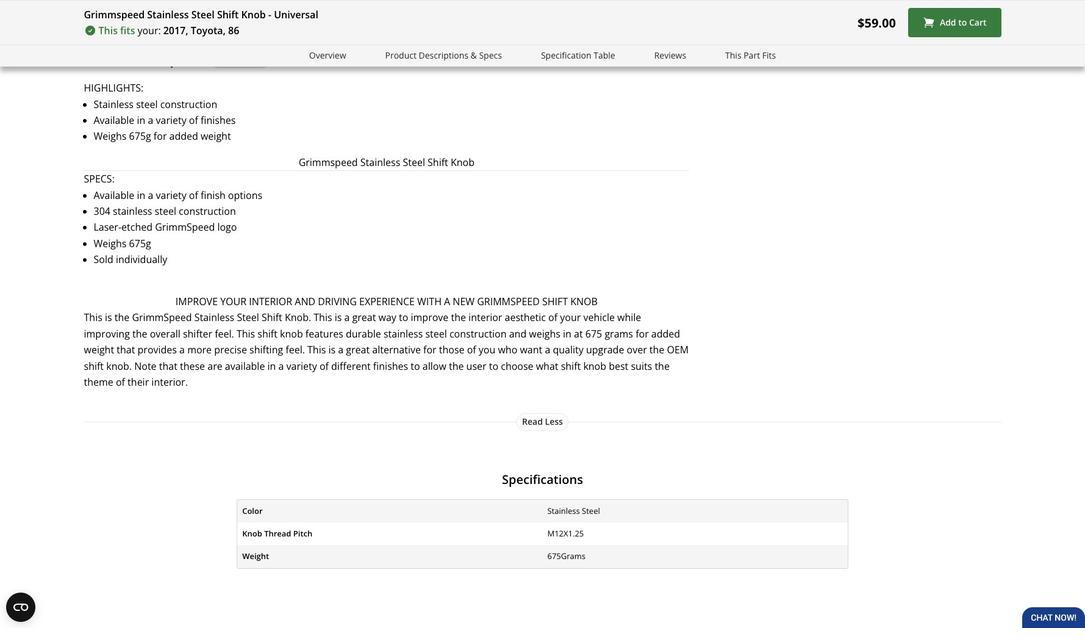 Task type: describe. For each thing, give the bounding box(es) containing it.
a inside specs: available in a variety of finish options 304 stainless steel construction laser-etched grimmspeed logo weighs 675g sold individually
[[148, 188, 153, 202]]

-
[[268, 8, 272, 21]]

construction inside highlights: stainless steel construction available in a variety of finishes weighs 675g for added weight
[[160, 97, 217, 111]]

at
[[574, 327, 583, 340]]

this part fits
[[726, 49, 777, 61]]

overview link
[[309, 49, 346, 63]]

this up improving
[[84, 311, 102, 324]]

specifications
[[502, 471, 584, 487]]

the right "over"
[[650, 343, 665, 357]]

added inside improve your interior and driving experience with a new grimmspeed shift knob this is the grimmspeed stainless steel shift knob. this is a great way to improve the interior aesthetic of your vehicle while improving the overall shifter feel. this shift knob features durable stainless steel construction and weighs in at 675 grams for added weight that provides a more precise shifting feel. this is a great alternative for those of you who want a quality upgrade over the oem shift knob. note that these are available in a variety of different finishes to allow the user to choose what shift knob best suits the theme of their interior.
[[652, 327, 681, 340]]

best
[[609, 359, 629, 373]]

available inside highlights: stainless steel construction available in a variety of finishes weighs 675g for added weight
[[94, 114, 134, 127]]

add to cart button
[[909, 8, 1002, 37]]

improving
[[84, 327, 130, 340]]

in down shifting
[[268, 359, 276, 373]]

1 vertical spatial knob
[[584, 359, 607, 373]]

open widget image
[[6, 593, 35, 622]]

0 horizontal spatial feel.
[[215, 327, 234, 340]]

way
[[379, 311, 397, 324]]

your
[[220, 295, 247, 308]]

is down features
[[329, 343, 336, 357]]

2 vertical spatial knob
[[242, 528, 262, 539]]

add to cart
[[941, 17, 987, 28]]

interior
[[469, 311, 503, 324]]

weighs inside specs: available in a variety of finish options 304 stainless steel construction laser-etched grimmspeed logo weighs 675g sold individually
[[94, 237, 127, 250]]

steel inside specs: available in a variety of finish options 304 stainless steel construction laser-etched grimmspeed logo weighs 675g sold individually
[[155, 204, 176, 218]]

to inside button
[[959, 17, 968, 28]]

shifter
[[183, 327, 212, 340]]

knob for grimmspeed stainless steel shift knob  - universal
[[241, 8, 266, 21]]

knob
[[571, 295, 598, 308]]

finish
[[201, 188, 226, 202]]

a up what
[[545, 343, 551, 357]]

grm038006
[[216, 54, 265, 66]]

weight inside highlights: stainless steel construction available in a variety of finishes weighs 675g for added weight
[[201, 130, 231, 143]]

a left more
[[180, 343, 185, 357]]

the right suits
[[655, 359, 670, 373]]

is up improving
[[105, 311, 112, 324]]

stainless inside improve your interior and driving experience with a new grimmspeed shift knob this is the grimmspeed stainless steel shift knob. this is a great way to improve the interior aesthetic of your vehicle while improving the overall shifter feel. this shift knob features durable stainless steel construction and weighs in at 675 grams for added weight that provides a more precise shifting feel. this is a great alternative for those of you who want a quality upgrade over the oem shift knob. note that these are available in a variety of different finishes to allow the user to choose what shift knob best suits the theme of their interior.
[[384, 327, 423, 340]]

knob.
[[285, 311, 311, 324]]

specs: available in a variety of finish options 304 stainless steel construction laser-etched grimmspeed logo weighs 675g sold individually
[[84, 172, 263, 266]]

grimmspeed
[[477, 295, 540, 308]]

product for product descriptions & specs
[[385, 49, 417, 61]]

descriptions
[[419, 49, 469, 61]]

overall
[[150, 327, 181, 340]]

reviews
[[655, 49, 687, 61]]

of inside specs: available in a variety of finish options 304 stainless steel construction laser-etched grimmspeed logo weighs 675g sold individually
[[189, 188, 198, 202]]

theme
[[84, 375, 113, 389]]

cart
[[970, 17, 987, 28]]

overview
[[309, 49, 346, 61]]

86
[[228, 24, 239, 37]]

specs:
[[84, 172, 115, 186]]

&
[[471, 49, 477, 61]]

product descriptions & specs link
[[385, 49, 502, 63]]

is down driving
[[335, 311, 342, 324]]

grimmspeed inside specs: available in a variety of finish options 304 stainless steel construction laser-etched grimmspeed logo weighs 675g sold individually
[[155, 221, 215, 234]]

their
[[128, 375, 149, 389]]

alternative
[[373, 343, 421, 357]]

you
[[479, 343, 496, 357]]

a down shifting
[[279, 359, 284, 373]]

this inside 'link'
[[726, 49, 742, 61]]

want
[[520, 343, 543, 357]]

logo
[[218, 221, 237, 234]]

steel inside highlights: stainless steel construction available in a variety of finishes weighs 675g for added weight
[[136, 97, 158, 111]]

this up features
[[314, 311, 332, 324]]

reviews link
[[655, 49, 687, 63]]

m12x1.25
[[548, 528, 584, 539]]

improve
[[176, 295, 218, 308]]

the up improving
[[115, 311, 130, 324]]

construction inside specs: available in a variety of finish options 304 stainless steel construction laser-etched grimmspeed logo weighs 675g sold individually
[[179, 204, 236, 218]]

a down driving
[[345, 311, 350, 324]]

etched
[[121, 221, 153, 234]]

options
[[228, 188, 263, 202]]

universal
[[274, 8, 319, 21]]

in left at
[[563, 327, 572, 340]]

1 vertical spatial great
[[346, 343, 370, 357]]

add
[[941, 17, 957, 28]]

a
[[444, 295, 451, 308]]

description
[[134, 52, 201, 68]]

fits
[[120, 24, 135, 37]]

suits
[[631, 359, 653, 373]]

read
[[523, 416, 543, 427]]

1 vertical spatial feel.
[[286, 343, 305, 357]]

weighs
[[529, 327, 561, 340]]

upgrade
[[587, 343, 625, 357]]

these
[[180, 359, 205, 373]]

individually
[[116, 253, 167, 266]]

oem
[[667, 343, 689, 357]]

driving
[[318, 295, 357, 308]]

allow
[[423, 359, 447, 373]]

this up precise
[[237, 327, 255, 340]]

steel inside improve your interior and driving experience with a new grimmspeed shift knob this is the grimmspeed stainless steel shift knob. this is a great way to improve the interior aesthetic of your vehicle while improving the overall shifter feel. this shift knob features durable stainless steel construction and weighs in at 675 grams for added weight that provides a more precise shifting feel. this is a great alternative for those of you who want a quality upgrade over the oem shift knob. note that these are available in a variety of different finishes to allow the user to choose what shift knob best suits the theme of their interior.
[[237, 311, 259, 324]]

with
[[418, 295, 442, 308]]

0 vertical spatial that
[[117, 343, 135, 357]]

the up provides
[[132, 327, 147, 340]]

color
[[242, 506, 263, 516]]

durable
[[346, 327, 381, 340]]

shift for grimmspeed stainless steel shift knob
[[428, 156, 449, 169]]

grimmspeed stainless steel shift knob
[[299, 156, 475, 169]]

1 horizontal spatial that
[[159, 359, 178, 373]]

who
[[498, 343, 518, 357]]

over
[[627, 343, 647, 357]]

specification
[[541, 49, 592, 61]]

this down features
[[308, 343, 326, 357]]

your
[[560, 311, 581, 324]]

precise
[[214, 343, 247, 357]]

read less
[[523, 416, 563, 427]]

shift for grimmspeed stainless steel shift knob  - universal
[[217, 8, 239, 21]]

part
[[744, 49, 761, 61]]

this fits your: 2017, toyota, 86
[[99, 24, 239, 37]]

shift
[[543, 295, 568, 308]]

2017,
[[163, 24, 188, 37]]



Task type: vqa. For each thing, say whether or not it's contained in the screenshot.
etched
yes



Task type: locate. For each thing, give the bounding box(es) containing it.
0 vertical spatial stainless
[[113, 204, 152, 218]]

finishes inside improve your interior and driving experience with a new grimmspeed shift knob this is the grimmspeed stainless steel shift knob. this is a great way to improve the interior aesthetic of your vehicle while improving the overall shifter feel. this shift knob features durable stainless steel construction and weighs in at 675 grams for added weight that provides a more precise shifting feel. this is a great alternative for those of you who want a quality upgrade over the oem shift knob. note that these are available in a variety of different finishes to allow the user to choose what shift knob best suits the theme of their interior.
[[373, 359, 408, 373]]

0 horizontal spatial grimmspeed
[[84, 8, 145, 21]]

0 horizontal spatial shift
[[84, 359, 104, 373]]

grimmspeed stainless steel shift knob  - universal
[[84, 8, 319, 21]]

2 vertical spatial construction
[[450, 327, 507, 340]]

1 vertical spatial grimmspeed
[[299, 156, 358, 169]]

1 horizontal spatial product
[[385, 49, 417, 61]]

variety inside highlights: stainless steel construction available in a variety of finishes weighs 675g for added weight
[[156, 114, 187, 127]]

stainless inside specs: available in a variety of finish options 304 stainless steel construction laser-etched grimmspeed logo weighs 675g sold individually
[[113, 204, 152, 218]]

user
[[467, 359, 487, 373]]

0 vertical spatial variety
[[156, 114, 187, 127]]

the down those
[[449, 359, 464, 373]]

weighs up specs:
[[94, 130, 127, 143]]

stainless
[[113, 204, 152, 218], [384, 327, 423, 340]]

0 vertical spatial weight
[[201, 130, 231, 143]]

shifting
[[250, 343, 283, 357]]

0 horizontal spatial weight
[[84, 343, 114, 357]]

a up "different"
[[338, 343, 344, 357]]

0 vertical spatial great
[[353, 311, 376, 324]]

product descriptions & specs
[[385, 49, 502, 61]]

0 horizontal spatial for
[[154, 130, 167, 143]]

choose
[[501, 359, 534, 373]]

construction inside improve your interior and driving experience with a new grimmspeed shift knob this is the grimmspeed stainless steel shift knob. this is a great way to improve the interior aesthetic of your vehicle while improving the overall shifter feel. this shift knob features durable stainless steel construction and weighs in at 675 grams for added weight that provides a more precise shifting feel. this is a great alternative for those of you who want a quality upgrade over the oem shift knob. note that these are available in a variety of different finishes to allow the user to choose what shift knob best suits the theme of their interior.
[[450, 327, 507, 340]]

2 horizontal spatial shift
[[561, 359, 581, 373]]

0 horizontal spatial added
[[169, 130, 198, 143]]

knob thread pitch
[[242, 528, 313, 539]]

this part fits link
[[726, 49, 777, 63]]

shift
[[217, 8, 239, 21], [428, 156, 449, 169], [262, 311, 282, 324]]

grimmspeed up overall
[[132, 311, 192, 324]]

product description
[[84, 52, 201, 68]]

vehicle
[[584, 311, 615, 324]]

interior.
[[152, 375, 188, 389]]

those
[[439, 343, 465, 357]]

are
[[208, 359, 223, 373]]

steel down improve
[[426, 327, 447, 340]]

grimmspeed for grimmspeed stainless steel shift knob  - universal
[[84, 8, 145, 21]]

1 vertical spatial finishes
[[373, 359, 408, 373]]

1 horizontal spatial shift
[[262, 311, 282, 324]]

0 vertical spatial weighs
[[94, 130, 127, 143]]

1 vertical spatial available
[[94, 188, 134, 202]]

2 available from the top
[[94, 188, 134, 202]]

shift
[[258, 327, 278, 340], [84, 359, 104, 373], [561, 359, 581, 373]]

1 horizontal spatial stainless
[[384, 327, 423, 340]]

variety down 'description'
[[156, 114, 187, 127]]

304
[[94, 204, 110, 218]]

1 vertical spatial weighs
[[94, 237, 127, 250]]

variety left finish
[[156, 188, 187, 202]]

this
[[99, 24, 118, 37], [726, 49, 742, 61], [84, 311, 102, 324], [314, 311, 332, 324], [237, 327, 255, 340], [308, 343, 326, 357]]

available up the "304" at the left top of page
[[94, 188, 134, 202]]

weight up finish
[[201, 130, 231, 143]]

to right add
[[959, 17, 968, 28]]

0 vertical spatial shift
[[217, 8, 239, 21]]

thread
[[264, 528, 291, 539]]

that up interior.
[[159, 359, 178, 373]]

highlights: stainless steel construction available in a variety of finishes weighs 675g for added weight
[[84, 81, 236, 143]]

0 vertical spatial grimmspeed
[[84, 8, 145, 21]]

fits
[[763, 49, 777, 61]]

weight inside improve your interior and driving experience with a new grimmspeed shift knob this is the grimmspeed stainless steel shift knob. this is a great way to improve the interior aesthetic of your vehicle while improving the overall shifter feel. this shift knob features durable stainless steel construction and weighs in at 675 grams for added weight that provides a more precise shifting feel. this is a great alternative for those of you who want a quality upgrade over the oem shift knob. note that these are available in a variety of different finishes to allow the user to choose what shift knob best suits the theme of their interior.
[[84, 343, 114, 357]]

grams
[[605, 327, 634, 340]]

steel up "individually"
[[155, 204, 176, 218]]

great up durable
[[353, 311, 376, 324]]

stainless up alternative
[[384, 327, 423, 340]]

2 horizontal spatial shift
[[428, 156, 449, 169]]

product for product description
[[84, 52, 130, 68]]

$59.00
[[858, 14, 897, 31]]

0 vertical spatial added
[[169, 130, 198, 143]]

steel down highlights:
[[136, 97, 158, 111]]

quality
[[553, 343, 584, 357]]

weight
[[201, 130, 231, 143], [84, 343, 114, 357]]

1 horizontal spatial shift
[[258, 327, 278, 340]]

stainless up etched
[[113, 204, 152, 218]]

to right way
[[399, 311, 409, 324]]

2 vertical spatial variety
[[287, 359, 317, 373]]

675g up "individually"
[[129, 237, 151, 250]]

laser-
[[94, 221, 121, 234]]

in up etched
[[137, 188, 145, 202]]

2 weighs from the top
[[94, 237, 127, 250]]

1 horizontal spatial added
[[652, 327, 681, 340]]

0 vertical spatial finishes
[[201, 114, 236, 127]]

construction down finish
[[179, 204, 236, 218]]

available
[[94, 114, 134, 127], [94, 188, 134, 202]]

1 vertical spatial knob
[[451, 156, 475, 169]]

the down new
[[451, 311, 466, 324]]

2 vertical spatial steel
[[426, 327, 447, 340]]

this left fits at top
[[99, 24, 118, 37]]

for inside highlights: stainless steel construction available in a variety of finishes weighs 675g for added weight
[[154, 130, 167, 143]]

aesthetic
[[505, 311, 546, 324]]

1 vertical spatial added
[[652, 327, 681, 340]]

stainless for grimmspeed stainless steel shift knob  - universal
[[147, 8, 189, 21]]

1 vertical spatial weight
[[84, 343, 114, 357]]

this left part on the top right of page
[[726, 49, 742, 61]]

product left 'descriptions'
[[385, 49, 417, 61]]

great down durable
[[346, 343, 370, 357]]

stainless inside highlights: stainless steel construction available in a variety of finishes weighs 675g for added weight
[[94, 97, 134, 111]]

0 vertical spatial knob
[[241, 8, 266, 21]]

product up highlights:
[[84, 52, 130, 68]]

and
[[509, 327, 527, 340]]

knob
[[280, 327, 303, 340], [584, 359, 607, 373]]

to left allow
[[411, 359, 420, 373]]

is
[[105, 311, 112, 324], [335, 311, 342, 324], [329, 343, 336, 357]]

0 horizontal spatial knob
[[280, 327, 303, 340]]

shift up theme
[[84, 359, 104, 373]]

grimmspeed for grimmspeed stainless steel shift knob
[[299, 156, 358, 169]]

knob down knob.
[[280, 327, 303, 340]]

knob down upgrade
[[584, 359, 607, 373]]

1 675g from the top
[[129, 130, 151, 143]]

knob
[[241, 8, 266, 21], [451, 156, 475, 169], [242, 528, 262, 539]]

weighs down laser-
[[94, 237, 127, 250]]

knob.
[[106, 359, 132, 373]]

stainless for grimmspeed stainless steel shift knob
[[361, 156, 401, 169]]

specification table link
[[541, 49, 616, 63]]

1 horizontal spatial weight
[[201, 130, 231, 143]]

variety inside improve your interior and driving experience with a new grimmspeed shift knob this is the grimmspeed stainless steel shift knob. this is a great way to improve the interior aesthetic of your vehicle while improving the overall shifter feel. this shift knob features durable stainless steel construction and weighs in at 675 grams for added weight that provides a more precise shifting feel. this is a great alternative for those of you who want a quality upgrade over the oem shift knob. note that these are available in a variety of different finishes to allow the user to choose what shift knob best suits the theme of their interior.
[[287, 359, 317, 373]]

more
[[187, 343, 212, 357]]

0 vertical spatial 675g
[[129, 130, 151, 143]]

stainless inside improve your interior and driving experience with a new grimmspeed shift knob this is the grimmspeed stainless steel shift knob. this is a great way to improve the interior aesthetic of your vehicle while improving the overall shifter feel. this shift knob features durable stainless steel construction and weighs in at 675 grams for added weight that provides a more precise shifting feel. this is a great alternative for those of you who want a quality upgrade over the oem shift knob. note that these are available in a variety of different finishes to allow the user to choose what shift knob best suits the theme of their interior.
[[195, 311, 235, 324]]

in down highlights:
[[137, 114, 145, 127]]

0 vertical spatial construction
[[160, 97, 217, 111]]

in
[[137, 114, 145, 127], [137, 188, 145, 202], [563, 327, 572, 340], [268, 359, 276, 373]]

675g down highlights:
[[129, 130, 151, 143]]

available down highlights:
[[94, 114, 134, 127]]

shift inside improve your interior and driving experience with a new grimmspeed shift knob this is the grimmspeed stainless steel shift knob. this is a great way to improve the interior aesthetic of your vehicle while improving the overall shifter feel. this shift knob features durable stainless steel construction and weighs in at 675 grams for added weight that provides a more precise shifting feel. this is a great alternative for those of you who want a quality upgrade over the oem shift knob. note that these are available in a variety of different finishes to allow the user to choose what shift knob best suits the theme of their interior.
[[262, 311, 282, 324]]

in inside specs: available in a variety of finish options 304 stainless steel construction laser-etched grimmspeed logo weighs 675g sold individually
[[137, 188, 145, 202]]

grimmspeed left logo
[[155, 221, 215, 234]]

675g inside specs: available in a variety of finish options 304 stainless steel construction laser-etched grimmspeed logo weighs 675g sold individually
[[129, 237, 151, 250]]

2 vertical spatial for
[[424, 343, 437, 357]]

of
[[189, 114, 198, 127], [189, 188, 198, 202], [549, 311, 558, 324], [467, 343, 477, 357], [320, 359, 329, 373], [116, 375, 125, 389]]

0 vertical spatial feel.
[[215, 327, 234, 340]]

sold
[[94, 253, 113, 266]]

0 horizontal spatial shift
[[217, 8, 239, 21]]

1 vertical spatial 675g
[[129, 237, 151, 250]]

0 vertical spatial knob
[[280, 327, 303, 340]]

675
[[586, 327, 603, 340]]

0 horizontal spatial that
[[117, 343, 135, 357]]

1 vertical spatial that
[[159, 359, 178, 373]]

weighs inside highlights: stainless steel construction available in a variety of finishes weighs 675g for added weight
[[94, 130, 127, 143]]

stainless for highlights: stainless steel construction available in a variety of finishes weighs 675g for added weight
[[94, 97, 134, 111]]

1 horizontal spatial knob
[[584, 359, 607, 373]]

1 weighs from the top
[[94, 130, 127, 143]]

specs
[[479, 49, 502, 61]]

knob for grimmspeed stainless steel shift knob
[[451, 156, 475, 169]]

great
[[353, 311, 376, 324], [346, 343, 370, 357]]

1 horizontal spatial grimmspeed
[[299, 156, 358, 169]]

toyota,
[[191, 24, 226, 37]]

2 675g from the top
[[129, 237, 151, 250]]

1 horizontal spatial feel.
[[286, 343, 305, 357]]

your:
[[138, 24, 161, 37]]

to right user
[[489, 359, 499, 373]]

highlights:
[[84, 81, 144, 95]]

1 vertical spatial for
[[636, 327, 649, 340]]

improve
[[411, 311, 449, 324]]

grimmspeed inside improve your interior and driving experience with a new grimmspeed shift knob this is the grimmspeed stainless steel shift knob. this is a great way to improve the interior aesthetic of your vehicle while improving the overall shifter feel. this shift knob features durable stainless steel construction and weighs in at 675 grams for added weight that provides a more precise shifting feel. this is a great alternative for those of you who want a quality upgrade over the oem shift knob. note that these are available in a variety of different finishes to allow the user to choose what shift knob best suits the theme of their interior.
[[132, 311, 192, 324]]

interior
[[249, 295, 292, 308]]

675g inside highlights: stainless steel construction available in a variety of finishes weighs 675g for added weight
[[129, 130, 151, 143]]

less
[[545, 416, 563, 427]]

1 vertical spatial shift
[[428, 156, 449, 169]]

provides
[[138, 343, 177, 357]]

steel inside improve your interior and driving experience with a new grimmspeed shift knob this is the grimmspeed stainless steel shift knob. this is a great way to improve the interior aesthetic of your vehicle while improving the overall shifter feel. this shift knob features durable stainless steel construction and weighs in at 675 grams for added weight that provides a more precise shifting feel. this is a great alternative for those of you who want a quality upgrade over the oem shift knob. note that these are available in a variety of different finishes to allow the user to choose what shift knob best suits the theme of their interior.
[[426, 327, 447, 340]]

0 vertical spatial steel
[[136, 97, 158, 111]]

1 horizontal spatial for
[[424, 343, 437, 357]]

2 vertical spatial shift
[[262, 311, 282, 324]]

variety inside specs: available in a variety of finish options 304 stainless steel construction laser-etched grimmspeed logo weighs 675g sold individually
[[156, 188, 187, 202]]

2 horizontal spatial for
[[636, 327, 649, 340]]

note
[[134, 359, 157, 373]]

weighs
[[94, 130, 127, 143], [94, 237, 127, 250]]

grimmspeed
[[155, 221, 215, 234], [132, 311, 192, 324]]

added inside highlights: stainless steel construction available in a variety of finishes weighs 675g for added weight
[[169, 130, 198, 143]]

1 vertical spatial variety
[[156, 188, 187, 202]]

steel
[[191, 8, 215, 21], [403, 156, 425, 169], [237, 311, 259, 324], [582, 506, 600, 516]]

specification table
[[541, 49, 616, 61]]

feel. right shifting
[[286, 343, 305, 357]]

stainless steel
[[548, 506, 600, 516]]

1 vertical spatial stainless
[[384, 327, 423, 340]]

in inside highlights: stainless steel construction available in a variety of finishes weighs 675g for added weight
[[137, 114, 145, 127]]

experience
[[360, 295, 415, 308]]

0 vertical spatial for
[[154, 130, 167, 143]]

a down product description
[[148, 114, 153, 127]]

0 horizontal spatial stainless
[[113, 204, 152, 218]]

weight down improving
[[84, 343, 114, 357]]

1 available from the top
[[94, 114, 134, 127]]

to
[[959, 17, 968, 28], [399, 311, 409, 324], [411, 359, 420, 373], [489, 359, 499, 373]]

0 horizontal spatial finishes
[[201, 114, 236, 127]]

available inside specs: available in a variety of finish options 304 stainless steel construction laser-etched grimmspeed logo weighs 675g sold individually
[[94, 188, 134, 202]]

0 vertical spatial grimmspeed
[[155, 221, 215, 234]]

of inside highlights: stainless steel construction available in a variety of finishes weighs 675g for added weight
[[189, 114, 198, 127]]

shift up shifting
[[258, 327, 278, 340]]

finishes inside highlights: stainless steel construction available in a variety of finishes weighs 675g for added weight
[[201, 114, 236, 127]]

construction down interior on the left
[[450, 327, 507, 340]]

features
[[306, 327, 344, 340]]

a inside highlights: stainless steel construction available in a variety of finishes weighs 675g for added weight
[[148, 114, 153, 127]]

0 horizontal spatial product
[[84, 52, 130, 68]]

0 vertical spatial available
[[94, 114, 134, 127]]

table
[[594, 49, 616, 61]]

675grams
[[548, 551, 586, 562]]

1 vertical spatial construction
[[179, 204, 236, 218]]

feel. up precise
[[215, 327, 234, 340]]

construction down 'description'
[[160, 97, 217, 111]]

weight
[[242, 551, 269, 562]]

stainless
[[147, 8, 189, 21], [94, 97, 134, 111], [361, 156, 401, 169], [195, 311, 235, 324], [548, 506, 580, 516]]

feel.
[[215, 327, 234, 340], [286, 343, 305, 357]]

1 horizontal spatial finishes
[[373, 359, 408, 373]]

1 vertical spatial grimmspeed
[[132, 311, 192, 324]]

shift down quality
[[561, 359, 581, 373]]

a up etched
[[148, 188, 153, 202]]

that up knob.
[[117, 343, 135, 357]]

1 vertical spatial steel
[[155, 204, 176, 218]]

for
[[154, 130, 167, 143], [636, 327, 649, 340], [424, 343, 437, 357]]

variety down features
[[287, 359, 317, 373]]



